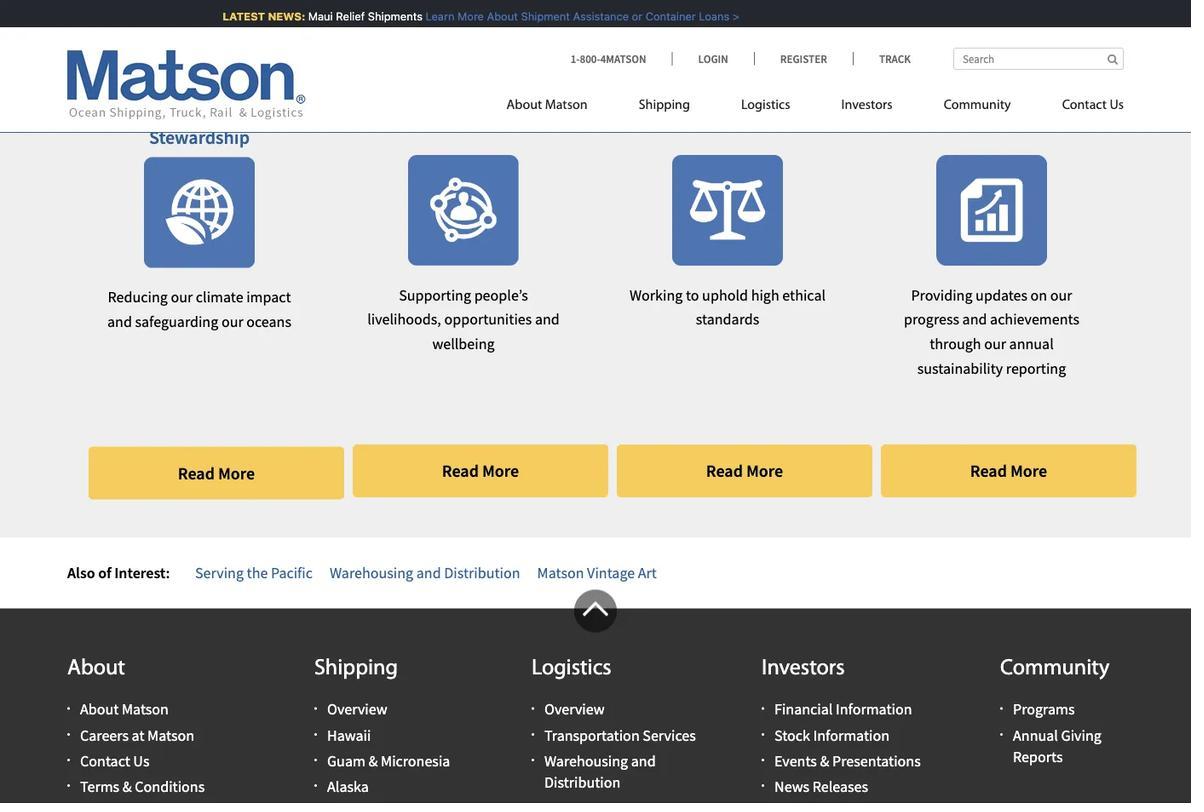 Task type: describe. For each thing, give the bounding box(es) containing it.
about for about matson
[[507, 98, 542, 112]]

reporting
[[1009, 103, 1089, 126]]

about matson
[[507, 98, 588, 112]]

hawaii
[[327, 726, 371, 745]]

read more link for reporting
[[881, 445, 1136, 497]]

latest news: maui relief shipments learn more about shipment assistance or container loans >
[[217, 10, 734, 23]]

logistics link
[[716, 90, 816, 125]]

read for reporting
[[970, 460, 1007, 482]]

about matson link for the careers at matson link
[[80, 700, 169, 719]]

ethical
[[782, 285, 826, 304]]

overview transportation services warehousing and distribution
[[544, 700, 696, 792]]

achievements
[[990, 310, 1079, 329]]

annual
[[1009, 334, 1054, 354]]

news releases link
[[774, 777, 868, 796]]

investors inside footer
[[762, 658, 845, 680]]

4matson
[[600, 52, 646, 66]]

events
[[774, 751, 817, 771]]

read more for and
[[442, 460, 519, 482]]

distribution inside overview transportation services warehousing and distribution
[[544, 773, 620, 792]]

report icon image
[[936, 155, 1047, 266]]

giving
[[1061, 726, 1101, 745]]

about for about matson careers at matson contact us terms & conditions
[[80, 700, 119, 719]]

register
[[780, 52, 827, 66]]

guam & micronesia link
[[327, 751, 450, 771]]

shipment
[[516, 10, 565, 23]]

reducing our climate impact and safeguarding our oceans
[[107, 288, 291, 331]]

supporting people's livelihoods, opportunities and wellbeing
[[367, 285, 560, 354]]

stock information link
[[774, 726, 889, 745]]

container
[[640, 10, 690, 23]]

micronesia
[[381, 751, 450, 771]]

supporting
[[399, 285, 471, 304]]

financial
[[774, 700, 833, 719]]

1-800-4matson
[[570, 52, 646, 66]]

community inside footer
[[1000, 658, 1110, 680]]

transportation
[[544, 726, 640, 745]]

800-
[[580, 52, 600, 66]]

pacific
[[271, 564, 313, 583]]

about matson careers at matson contact us terms & conditions
[[80, 700, 205, 796]]

wellbeing
[[432, 334, 495, 354]]

careers
[[80, 726, 129, 745]]

events & presentations link
[[774, 751, 921, 771]]

vintage
[[587, 564, 635, 583]]

1 vertical spatial warehousing and distribution link
[[544, 751, 656, 792]]

reporting
[[1006, 359, 1066, 378]]

releases
[[813, 777, 868, 796]]

and inside providing updates on our progress and achievements through our annual sustainability reporting
[[962, 310, 987, 329]]

about matson link for shipping "link" on the top
[[507, 90, 613, 125]]

about for about
[[67, 658, 125, 680]]

places
[[485, 103, 536, 126]]

stewardship
[[149, 125, 250, 149]]

>
[[727, 10, 734, 23]]

investors link
[[816, 90, 918, 125]]

more for people and places
[[482, 460, 519, 482]]

search image
[[1107, 53, 1118, 64]]

working
[[630, 285, 683, 304]]

financial information stock information events & presentations news releases
[[774, 700, 921, 796]]

terms
[[80, 777, 119, 796]]

people
[[391, 103, 446, 126]]

blue matson logo with ocean, shipping, truck, rail and logistics written beneath it. image
[[67, 50, 306, 120]]

the
[[247, 564, 268, 583]]

serving the pacific link
[[195, 564, 313, 583]]

terms & conditions link
[[80, 777, 205, 796]]

contact us
[[1062, 98, 1124, 112]]

read for stewardship
[[178, 463, 215, 484]]

news
[[774, 777, 809, 796]]

people and places
[[391, 103, 536, 126]]

presentations
[[832, 751, 921, 771]]

people's
[[474, 285, 528, 304]]

matson inside top menu navigation
[[545, 98, 588, 112]]

also
[[67, 564, 95, 583]]

stock
[[774, 726, 810, 745]]

conditions
[[135, 777, 205, 796]]

us inside top menu navigation
[[1110, 98, 1124, 112]]

0 horizontal spatial distribution
[[444, 564, 520, 583]]

1-
[[570, 52, 580, 66]]

standards
[[696, 310, 759, 329]]

of
[[98, 564, 111, 583]]

read more link for integrity
[[617, 445, 872, 497]]

top menu navigation
[[507, 90, 1124, 125]]

maui
[[303, 10, 327, 23]]

transportation services link
[[544, 726, 696, 745]]

services
[[643, 726, 696, 745]]

warehousing and distribution
[[330, 564, 520, 583]]

logistics inside logistics link
[[741, 98, 790, 112]]

livelihoods,
[[367, 310, 441, 329]]

climate
[[196, 288, 243, 307]]

to
[[686, 285, 699, 304]]

read more for stewardship
[[178, 463, 255, 484]]

loans
[[693, 10, 724, 23]]

providing updates on our progress and achievements through our annual sustainability reporting
[[904, 285, 1079, 378]]

reports
[[1013, 747, 1063, 766]]

corporate integrity
[[651, 103, 804, 126]]

0 vertical spatial warehousing
[[330, 564, 413, 583]]

0 horizontal spatial warehousing and distribution link
[[330, 564, 520, 583]]

shipping link
[[613, 90, 716, 125]]

high
[[751, 285, 779, 304]]

progress
[[904, 310, 959, 329]]

overview link for shipping
[[327, 700, 387, 719]]

more for sustainability reporting
[[1010, 460, 1047, 482]]

at
[[132, 726, 144, 745]]

contact inside top menu navigation
[[1062, 98, 1107, 112]]

art
[[638, 564, 657, 583]]

matson up at
[[122, 700, 169, 719]]

0 horizontal spatial contact us link
[[80, 751, 149, 771]]

through
[[930, 334, 981, 354]]

matson vintage art link
[[537, 564, 657, 583]]



Task type: vqa. For each thing, say whether or not it's contained in the screenshot.
Reducing on the left
yes



Task type: locate. For each thing, give the bounding box(es) containing it.
more for environmental stewardship
[[218, 463, 255, 484]]

us up the terms & conditions link
[[133, 751, 149, 771]]

our right on
[[1050, 285, 1072, 304]]

1 vertical spatial contact
[[80, 751, 130, 771]]

0 vertical spatial logistics
[[741, 98, 790, 112]]

0 vertical spatial shipping
[[639, 98, 690, 112]]

financial information link
[[774, 700, 912, 719]]

1 horizontal spatial overview link
[[544, 700, 605, 719]]

logistics inside footer
[[532, 658, 611, 680]]

about inside top menu navigation
[[507, 98, 542, 112]]

1 horizontal spatial contact
[[1062, 98, 1107, 112]]

read more link for stewardship
[[89, 447, 344, 500]]

learn more about shipment assistance or container loans > link
[[420, 10, 734, 23]]

read more
[[442, 460, 519, 482], [706, 460, 783, 482], [970, 460, 1047, 482], [178, 463, 255, 484]]

1 horizontal spatial contact us link
[[1036, 90, 1124, 125]]

logistics down the 'register' link
[[741, 98, 790, 112]]

overview
[[327, 700, 387, 719], [544, 700, 605, 719]]

annual
[[1013, 726, 1058, 745]]

contact down careers
[[80, 751, 130, 771]]

0 vertical spatial investors
[[841, 98, 893, 112]]

uphold
[[702, 285, 748, 304]]

shipping up 'hawaii' link
[[314, 658, 398, 680]]

contact
[[1062, 98, 1107, 112], [80, 751, 130, 771]]

warehousing down transportation
[[544, 751, 628, 771]]

overview inside "overview hawaii guam & micronesia alaska"
[[327, 700, 387, 719]]

& right terms
[[122, 777, 132, 796]]

0 horizontal spatial about matson link
[[80, 700, 169, 719]]

login
[[698, 52, 728, 66]]

programs link
[[1013, 700, 1075, 719]]

register link
[[754, 52, 853, 66]]

1 overview from the left
[[327, 700, 387, 719]]

matson
[[545, 98, 588, 112], [537, 564, 584, 583], [122, 700, 169, 719], [147, 726, 194, 745]]

1 horizontal spatial warehousing and distribution link
[[544, 751, 656, 792]]

environmental
[[140, 103, 259, 126]]

login link
[[672, 52, 754, 66]]

overview for shipping
[[327, 700, 387, 719]]

programs
[[1013, 700, 1075, 719]]

overview link up transportation
[[544, 700, 605, 719]]

alaska link
[[327, 777, 369, 796]]

information up stock information link
[[836, 700, 912, 719]]

1 horizontal spatial warehousing
[[544, 751, 628, 771]]

1 horizontal spatial shipping
[[639, 98, 690, 112]]

1 horizontal spatial overview
[[544, 700, 605, 719]]

read more link for and
[[353, 445, 608, 497]]

serving the pacific
[[195, 564, 313, 583]]

matson left vintage
[[537, 564, 584, 583]]

warehousing inside overview transportation services warehousing and distribution
[[544, 751, 628, 771]]

overview up hawaii
[[327, 700, 387, 719]]

0 vertical spatial information
[[836, 700, 912, 719]]

integrity
[[735, 103, 804, 126]]

information up events & presentations link
[[813, 726, 889, 745]]

and inside overview transportation services warehousing and distribution
[[631, 751, 656, 771]]

1 horizontal spatial us
[[1110, 98, 1124, 112]]

about inside about matson careers at matson contact us terms & conditions
[[80, 700, 119, 719]]

overview link
[[327, 700, 387, 719], [544, 700, 605, 719]]

read for and
[[442, 460, 479, 482]]

read more for integrity
[[706, 460, 783, 482]]

0 vertical spatial contact
[[1062, 98, 1107, 112]]

1 vertical spatial information
[[813, 726, 889, 745]]

hawaii link
[[327, 726, 371, 745]]

us
[[1110, 98, 1124, 112], [133, 751, 149, 771]]

& inside about matson careers at matson contact us terms & conditions
[[122, 777, 132, 796]]

read more for reporting
[[970, 460, 1047, 482]]

or
[[626, 10, 637, 23]]

1 vertical spatial shipping
[[314, 658, 398, 680]]

track
[[879, 52, 911, 66]]

on
[[1031, 285, 1047, 304]]

0 horizontal spatial shipping
[[314, 658, 398, 680]]

1 vertical spatial investors
[[762, 658, 845, 680]]

about matson link up the careers at matson link
[[80, 700, 169, 719]]

investors
[[841, 98, 893, 112], [762, 658, 845, 680]]

community up programs link at the right of the page
[[1000, 658, 1110, 680]]

overview link for logistics
[[544, 700, 605, 719]]

shipping down 4matson
[[639, 98, 690, 112]]

shipping inside footer
[[314, 658, 398, 680]]

contact down "search" search field
[[1062, 98, 1107, 112]]

sustainability
[[917, 359, 1003, 378]]

us inside about matson careers at matson contact us terms & conditions
[[133, 751, 149, 771]]

logistics down backtop image
[[532, 658, 611, 680]]

news:
[[262, 10, 300, 23]]

2 horizontal spatial &
[[820, 751, 829, 771]]

1-800-4matson link
[[570, 52, 672, 66]]

contact us link down careers
[[80, 751, 149, 771]]

assistance
[[568, 10, 623, 23]]

shipping inside "link"
[[639, 98, 690, 112]]

providing
[[911, 285, 973, 304]]

None search field
[[953, 48, 1124, 70]]

serving
[[195, 564, 244, 583]]

careers at matson link
[[80, 726, 194, 745]]

1 horizontal spatial &
[[368, 751, 378, 771]]

0 horizontal spatial overview link
[[327, 700, 387, 719]]

learn
[[420, 10, 449, 23]]

0 vertical spatial us
[[1110, 98, 1124, 112]]

our
[[1050, 285, 1072, 304], [171, 288, 193, 307], [221, 312, 243, 331], [984, 334, 1006, 354]]

1 horizontal spatial logistics
[[741, 98, 790, 112]]

community inside top menu navigation
[[944, 98, 1011, 112]]

updates
[[976, 285, 1027, 304]]

1 horizontal spatial distribution
[[544, 773, 620, 792]]

and inside supporting people's livelihoods, opportunities and wellbeing
[[535, 310, 560, 329]]

1 vertical spatial warehousing
[[544, 751, 628, 771]]

working to uphold high ethical standards
[[630, 285, 826, 329]]

0 horizontal spatial us
[[133, 751, 149, 771]]

Search search field
[[953, 48, 1124, 70]]

matson down 1-
[[545, 98, 588, 112]]

corporate
[[651, 103, 731, 126]]

1 vertical spatial logistics
[[532, 658, 611, 680]]

overview link up hawaii
[[327, 700, 387, 719]]

& inside "overview hawaii guam & micronesia alaska"
[[368, 751, 378, 771]]

our up safeguarding at the top left of page
[[171, 288, 193, 307]]

backtop image
[[574, 590, 617, 633]]

0 vertical spatial distribution
[[444, 564, 520, 583]]

sustainability reporting
[[894, 103, 1089, 126]]

read more link
[[353, 445, 608, 497], [617, 445, 872, 497], [881, 445, 1136, 497], [89, 447, 344, 500]]

& up news releases link at the right
[[820, 751, 829, 771]]

2 overview from the left
[[544, 700, 605, 719]]

alaska
[[327, 777, 369, 796]]

matson right at
[[147, 726, 194, 745]]

investors down track link
[[841, 98, 893, 112]]

contact us link down search "icon"
[[1036, 90, 1124, 125]]

programs annual giving reports
[[1013, 700, 1101, 766]]

1 horizontal spatial about matson link
[[507, 90, 613, 125]]

0 horizontal spatial logistics
[[532, 658, 611, 680]]

0 vertical spatial community
[[944, 98, 1011, 112]]

overview hawaii guam & micronesia alaska
[[327, 700, 450, 796]]

0 vertical spatial about matson link
[[507, 90, 613, 125]]

0 vertical spatial warehousing and distribution link
[[330, 564, 520, 583]]

0 horizontal spatial &
[[122, 777, 132, 796]]

oceans
[[246, 312, 291, 331]]

0 vertical spatial contact us link
[[1036, 90, 1124, 125]]

community down "search" search field
[[944, 98, 1011, 112]]

overview up transportation
[[544, 700, 605, 719]]

about matson link
[[507, 90, 613, 125], [80, 700, 169, 719]]

1 vertical spatial distribution
[[544, 773, 620, 792]]

also of interest:
[[67, 564, 170, 583]]

our left annual
[[984, 334, 1006, 354]]

0 horizontal spatial contact
[[80, 751, 130, 771]]

investors up financial at the bottom right of page
[[762, 658, 845, 680]]

& right the guam
[[368, 751, 378, 771]]

1 overview link from the left
[[327, 700, 387, 719]]

footer containing about
[[0, 590, 1191, 803]]

1 vertical spatial contact us link
[[80, 751, 149, 771]]

footer
[[0, 590, 1191, 803]]

read
[[442, 460, 479, 482], [706, 460, 743, 482], [970, 460, 1007, 482], [178, 463, 215, 484]]

shipments
[[362, 10, 417, 23]]

& inside financial information stock information events & presentations news releases
[[820, 751, 829, 771]]

overview for logistics
[[544, 700, 605, 719]]

1 vertical spatial community
[[1000, 658, 1110, 680]]

0 horizontal spatial overview
[[327, 700, 387, 719]]

1 vertical spatial about matson link
[[80, 700, 169, 719]]

about matson link down 1-
[[507, 90, 613, 125]]

latest
[[217, 10, 260, 23]]

and
[[450, 103, 481, 126], [535, 310, 560, 329], [962, 310, 987, 329], [107, 312, 132, 331], [416, 564, 441, 583], [631, 751, 656, 771]]

annual giving reports link
[[1013, 726, 1101, 766]]

our down climate
[[221, 312, 243, 331]]

and inside reducing our climate impact and safeguarding our oceans
[[107, 312, 132, 331]]

matson vintage art
[[537, 564, 657, 583]]

more
[[452, 10, 478, 23], [482, 460, 519, 482], [746, 460, 783, 482], [1010, 460, 1047, 482], [218, 463, 255, 484]]

0 horizontal spatial warehousing
[[330, 564, 413, 583]]

investors inside top menu navigation
[[841, 98, 893, 112]]

read for integrity
[[706, 460, 743, 482]]

opportunities
[[444, 310, 532, 329]]

warehousing
[[330, 564, 413, 583], [544, 751, 628, 771]]

relief
[[331, 10, 359, 23]]

track link
[[853, 52, 911, 66]]

contact inside about matson careers at matson contact us terms & conditions
[[80, 751, 130, 771]]

environmental stewardship
[[140, 103, 259, 149]]

us down search "icon"
[[1110, 98, 1124, 112]]

interest:
[[114, 564, 170, 583]]

warehousing right pacific
[[330, 564, 413, 583]]

sustainability
[[894, 103, 1005, 126]]

safeguarding
[[135, 312, 218, 331]]

more for corporate integrity
[[746, 460, 783, 482]]

1 vertical spatial us
[[133, 751, 149, 771]]

reducing
[[108, 288, 168, 307]]

2 overview link from the left
[[544, 700, 605, 719]]

impact
[[246, 288, 291, 307]]

overview inside overview transportation services warehousing and distribution
[[544, 700, 605, 719]]



